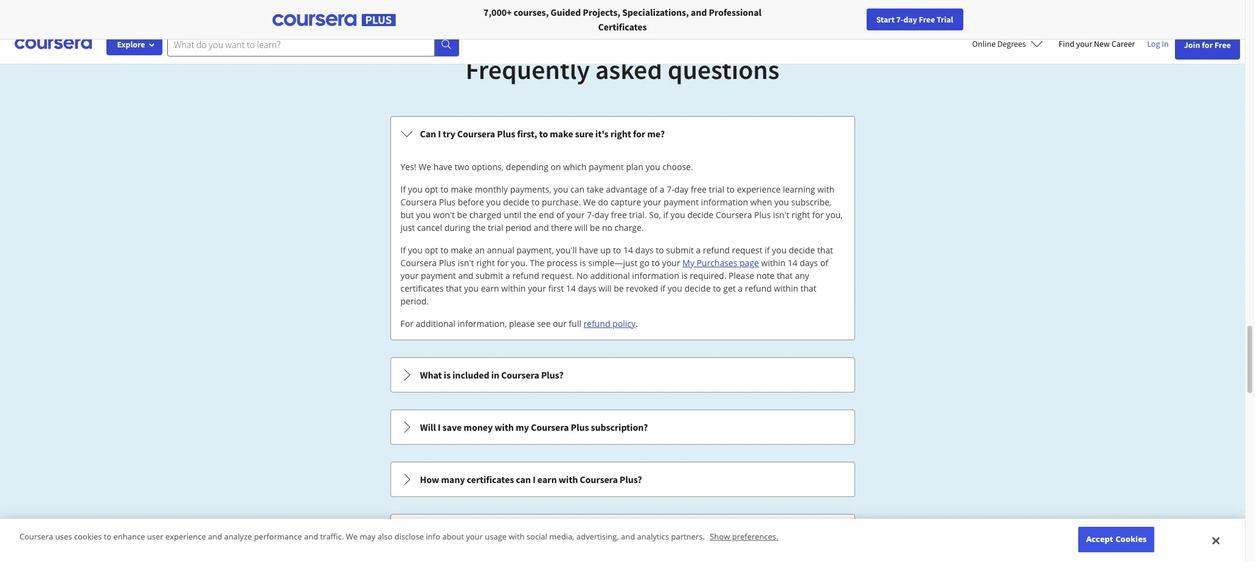 Task type: locate. For each thing, give the bounding box(es) containing it.
1 horizontal spatial 7-
[[667, 184, 674, 195]]

plus left first,
[[497, 128, 515, 140]]

you right revoked
[[668, 283, 682, 294]]

free down choose.
[[691, 184, 707, 195]]

full
[[569, 318, 581, 330]]

plus inside dropdown button
[[571, 421, 589, 434]]

refund down you.
[[512, 270, 539, 282]]

1 vertical spatial make
[[451, 184, 473, 195]]

day
[[904, 14, 917, 25], [674, 184, 689, 195], [595, 209, 609, 221]]

0 vertical spatial free
[[919, 14, 935, 25]]

opt for before
[[425, 184, 438, 195]]

for left governments
[[262, 6, 276, 18]]

plus inside if you opt to make an annual payment, you'll have up to 14 days to submit a refund request if you decide that coursera plus isn't right for you. the process is simple—just go to your
[[439, 257, 456, 269]]

a up "so,"
[[660, 184, 664, 195]]

1 horizontal spatial be
[[590, 222, 600, 234]]

0 vertical spatial if
[[401, 184, 406, 195]]

if down just
[[401, 244, 406, 256]]

0 horizontal spatial submit
[[476, 270, 503, 282]]

plus up the won't
[[439, 196, 456, 208]]

be up during
[[457, 209, 467, 221]]

7- down choose.
[[667, 184, 674, 195]]

of up "so,"
[[649, 184, 658, 195]]

information,
[[458, 318, 507, 330]]

i inside how many certificates can i earn with coursera plus? dropdown button
[[533, 474, 536, 486]]

will inside if you opt to make monthly payments, you can take advantage of a 7-day free trial to experience learning with coursera plus before you decide to purchase. we do capture your payment information when you subscribe, but you won't be charged until the end of your 7-day free trial. so, if you decide coursera plus isn't right for you, just cancel during the trial period and there will be no charge.
[[575, 222, 588, 234]]

for for for additional information, please see our full refund policy .
[[401, 318, 414, 330]]

frequently
[[466, 53, 590, 86]]

if down yes!
[[401, 184, 406, 195]]

we left may
[[346, 532, 358, 543]]

for
[[1202, 40, 1213, 50], [633, 128, 645, 140], [812, 209, 824, 221], [497, 257, 509, 269]]

is up no
[[580, 257, 586, 269]]

2 horizontal spatial right
[[792, 209, 810, 221]]

0 vertical spatial if
[[663, 209, 668, 221]]

1 horizontal spatial for
[[401, 318, 414, 330]]

1 vertical spatial information
[[632, 270, 679, 282]]

0 vertical spatial will
[[575, 222, 588, 234]]

for additional information, please see our full refund policy .
[[401, 318, 638, 330]]

refund
[[703, 244, 730, 256], [512, 270, 539, 282], [745, 283, 772, 294], [584, 318, 610, 330]]

will i save money with my coursera plus subscription? button
[[391, 411, 854, 445]]

if inside if you opt to make monthly payments, you can take advantage of a 7-day free trial to experience learning with coursera plus before you decide to purchase. we do capture your payment information when you subscribe, but you won't be charged until the end of your 7-day free trial. so, if you decide coursera plus isn't right for you, just cancel during the trial period and there will be no charge.
[[401, 184, 406, 195]]

1 vertical spatial if
[[765, 244, 770, 256]]

1 vertical spatial free
[[1215, 40, 1231, 50]]

0 vertical spatial opt
[[425, 184, 438, 195]]

of down purchase.
[[556, 209, 564, 221]]

many
[[441, 474, 465, 486]]

within up note
[[761, 257, 786, 269]]

list
[[389, 115, 856, 563]]

will i save money with my coursera plus subscription?
[[420, 421, 648, 434]]

plus?
[[541, 369, 563, 381], [620, 474, 642, 486]]

0 horizontal spatial free
[[919, 14, 935, 25]]

information
[[701, 196, 748, 208], [632, 270, 679, 282]]

partners.
[[671, 532, 705, 543]]

plus? down will i save money with my coursera plus subscription? dropdown button
[[620, 474, 642, 486]]

2 vertical spatial 7-
[[587, 209, 595, 221]]

0 horizontal spatial right
[[476, 257, 495, 269]]

0 vertical spatial plus?
[[541, 369, 563, 381]]

i down will i save money with my coursera plus subscription? at bottom
[[533, 474, 536, 486]]

for inside dropdown button
[[633, 128, 645, 140]]

2 horizontal spatial be
[[614, 283, 624, 294]]

analytics
[[637, 532, 669, 543]]

submit up my
[[666, 244, 694, 256]]

0 vertical spatial submit
[[666, 244, 694, 256]]

1 horizontal spatial free
[[691, 184, 707, 195]]

decide down required.
[[685, 283, 711, 294]]

2 horizontal spatial we
[[583, 196, 596, 208]]

be left "no"
[[590, 222, 600, 234]]

is down my
[[681, 270, 688, 282]]

1 vertical spatial if
[[401, 244, 406, 256]]

1 vertical spatial for
[[401, 318, 414, 330]]

2 vertical spatial of
[[820, 257, 828, 269]]

if right the request
[[765, 244, 770, 256]]

0 vertical spatial day
[[904, 14, 917, 25]]

make up before
[[451, 184, 473, 195]]

when
[[750, 196, 772, 208]]

additional down the 'simple—just' on the top of page
[[590, 270, 630, 282]]

right
[[610, 128, 631, 140], [792, 209, 810, 221], [476, 257, 495, 269]]

about
[[442, 532, 464, 543]]

and left analyze
[[208, 532, 222, 543]]

0 vertical spatial can
[[570, 184, 585, 195]]

opt inside if you opt to make an annual payment, you'll have up to 14 days to submit a refund request if you decide that coursera plus isn't right for you. the process is simple—just go to your
[[425, 244, 438, 256]]

trial.
[[629, 209, 647, 221]]

that down you,
[[817, 244, 833, 256]]

save
[[443, 421, 462, 434]]

0 vertical spatial experience
[[737, 184, 781, 195]]

1 horizontal spatial will
[[599, 283, 612, 294]]

0 horizontal spatial we
[[346, 532, 358, 543]]

cookies
[[74, 532, 102, 543]]

1 vertical spatial i
[[438, 421, 441, 434]]

certificates up period.
[[401, 283, 444, 294]]

your right "find"
[[1076, 38, 1092, 49]]

a inside if you opt to make an annual payment, you'll have up to 14 days to submit a refund request if you decide that coursera plus isn't right for you. the process is simple—just go to your
[[696, 244, 701, 256]]

0 horizontal spatial experience
[[165, 532, 206, 543]]

payment down choose.
[[664, 196, 699, 208]]

0 vertical spatial i
[[438, 128, 441, 140]]

is inside if you opt to make an annual payment, you'll have up to 14 days to submit a refund request if you decide that coursera plus isn't right for you. the process is simple—just go to your
[[580, 257, 586, 269]]

1 vertical spatial can
[[516, 474, 531, 486]]

plus? down 'our'
[[541, 369, 563, 381]]

what is included in coursera plus? button
[[391, 358, 854, 392]]

and inside within 14 days of your payment and submit a refund request. no additional information is required. please note that any certificates that you earn within your first 14 days will be revoked if you decide to get a refund within that period.
[[458, 270, 473, 282]]

make left sure
[[550, 128, 573, 140]]

1 vertical spatial 7-
[[667, 184, 674, 195]]

have left two
[[433, 161, 452, 173]]

to inside within 14 days of your payment and submit a refund request. no additional information is required. please note that any certificates that you earn within your first 14 days will be revoked if you decide to get a refund within that period.
[[713, 283, 721, 294]]

0 horizontal spatial for
[[262, 6, 276, 18]]

1 vertical spatial we
[[583, 196, 596, 208]]

1 horizontal spatial have
[[579, 244, 598, 256]]

i left try
[[438, 128, 441, 140]]

and left professional
[[691, 6, 707, 18]]

right down subscribe,
[[792, 209, 810, 221]]

have inside if you opt to make an annual payment, you'll have up to 14 days to submit a refund request if you decide that coursera plus isn't right for you. the process is simple—just go to your
[[579, 244, 598, 256]]

1 horizontal spatial is
[[580, 257, 586, 269]]

i inside the can i try coursera plus first, to make sure it's right for me? dropdown button
[[438, 128, 441, 140]]

payment up take on the top left of the page
[[589, 161, 624, 173]]

if
[[401, 184, 406, 195], [401, 244, 406, 256]]

1 vertical spatial experience
[[165, 532, 206, 543]]

can
[[570, 184, 585, 195], [516, 474, 531, 486]]

certificates inside within 14 days of your payment and submit a refund request. no additional information is required. please note that any certificates that you earn within your first 14 days will be revoked if you decide to get a refund within that period.
[[401, 283, 444, 294]]

decide inside within 14 days of your payment and submit a refund request. no additional information is required. please note that any certificates that you earn within your first 14 days will be revoked if you decide to get a refund within that period.
[[685, 283, 711, 294]]

earn inside how many certificates can i earn with coursera plus? dropdown button
[[537, 474, 557, 486]]

0 horizontal spatial be
[[457, 209, 467, 221]]

with inside if you opt to make monthly payments, you can take advantage of a 7-day free trial to experience learning with coursera plus before you decide to purchase. we do capture your payment information when you subscribe, but you won't be charged until the end of your 7-day free trial. so, if you decide coursera plus isn't right for you, just cancel during the trial period and there will be no charge.
[[817, 184, 835, 195]]

can i try coursera plus first, to make sure it's right for me? button
[[391, 117, 854, 151]]

1 horizontal spatial earn
[[537, 474, 557, 486]]

1 vertical spatial submit
[[476, 270, 503, 282]]

day right start
[[904, 14, 917, 25]]

earn
[[481, 283, 499, 294], [537, 474, 557, 486]]

in
[[491, 369, 499, 381]]

experience up "when"
[[737, 184, 781, 195]]

1 vertical spatial is
[[681, 270, 688, 282]]

be left revoked
[[614, 283, 624, 294]]

2 horizontal spatial payment
[[664, 196, 699, 208]]

0 vertical spatial right
[[610, 128, 631, 140]]

included
[[453, 369, 489, 381]]

accept cookies button
[[1079, 528, 1155, 553]]

1 horizontal spatial of
[[649, 184, 658, 195]]

for left me?
[[633, 128, 645, 140]]

you down monthly
[[486, 196, 501, 208]]

1 horizontal spatial information
[[701, 196, 748, 208]]

and left the analytics
[[621, 532, 635, 543]]

plus left subscription? at the bottom of the page
[[571, 421, 589, 434]]

what is included in coursera plus?
[[420, 369, 563, 381]]

process
[[547, 257, 578, 269]]

if inside within 14 days of your payment and submit a refund request. no additional information is required. please note that any certificates that you earn within your first 14 days will be revoked if you decide to get a refund within that period.
[[660, 283, 665, 294]]

1 vertical spatial free
[[611, 209, 627, 221]]

until
[[504, 209, 521, 221]]

0 vertical spatial additional
[[590, 270, 630, 282]]

None search field
[[167, 32, 459, 56]]

during
[[444, 222, 470, 234]]

guided
[[551, 6, 581, 18]]

specializations,
[[622, 6, 689, 18]]

1 vertical spatial days
[[800, 257, 818, 269]]

and down during
[[458, 270, 473, 282]]

14 up the 'simple—just' on the top of page
[[623, 244, 633, 256]]

and down end at the left of the page
[[534, 222, 549, 234]]

2 vertical spatial day
[[595, 209, 609, 221]]

0 vertical spatial days
[[635, 244, 654, 256]]

earn inside within 14 days of your payment and submit a refund request. no additional information is required. please note that any certificates that you earn within your first 14 days will be revoked if you decide to get a refund within that period.
[[481, 283, 499, 294]]

2 vertical spatial payment
[[421, 270, 456, 282]]

do
[[598, 196, 608, 208]]

go
[[640, 257, 650, 269]]

experience inside if you opt to make monthly payments, you can take advantage of a 7-day free trial to experience learning with coursera plus before you decide to purchase. we do capture your payment information when you subscribe, but you won't be charged until the end of your 7-day free trial. so, if you decide coursera plus isn't right for you, just cancel during the trial period and there will be no charge.
[[737, 184, 781, 195]]

opt for coursera
[[425, 244, 438, 256]]

within 14 days of your payment and submit a refund request. no additional information is required. please note that any certificates that you earn within your first 14 days will be revoked if you decide to get a refund within that period.
[[401, 257, 828, 307]]

1 vertical spatial additional
[[416, 318, 455, 330]]

you up purchase.
[[554, 184, 568, 195]]

if you opt to make an annual payment, you'll have up to 14 days to submit a refund request if you decide that coursera plus isn't right for you. the process is simple—just go to your
[[401, 244, 833, 269]]

1 horizontal spatial day
[[674, 184, 689, 195]]

1 vertical spatial of
[[556, 209, 564, 221]]

decide inside if you opt to make an annual payment, you'll have up to 14 days to submit a refund request if you decide that coursera plus isn't right for you. the process is simple—just go to your
[[789, 244, 815, 256]]

that left any
[[777, 270, 793, 282]]

you down yes!
[[408, 184, 423, 195]]

1 vertical spatial right
[[792, 209, 810, 221]]

additional down period.
[[416, 318, 455, 330]]

1 vertical spatial have
[[579, 244, 598, 256]]

refund inside if you opt to make an annual payment, you'll have up to 14 days to submit a refund request if you decide that coursera plus isn't right for you. the process is simple—just go to your
[[703, 244, 730, 256]]

the down charged
[[473, 222, 486, 234]]

if inside if you opt to make monthly payments, you can take advantage of a 7-day free trial to experience learning with coursera plus before you decide to purchase. we do capture your payment information when you subscribe, but you won't be charged until the end of your 7-day free trial. so, if you decide coursera plus isn't right for you, just cancel during the trial period and there will be no charge.
[[663, 209, 668, 221]]

2 horizontal spatial is
[[681, 270, 688, 282]]

certificates inside dropdown button
[[467, 474, 514, 486]]

an
[[475, 244, 485, 256]]

0 vertical spatial make
[[550, 128, 573, 140]]

with left my at bottom
[[495, 421, 514, 434]]

the left end at the left of the page
[[524, 209, 537, 221]]

opt inside if you opt to make monthly payments, you can take advantage of a 7-day free trial to experience learning with coursera plus before you decide to purchase. we do capture your payment information when you subscribe, but you won't be charged until the end of your 7-day free trial. so, if you decide coursera plus isn't right for you, just cancel during the trial period and there will be no charge.
[[425, 184, 438, 195]]

2 vertical spatial if
[[660, 283, 665, 294]]

be
[[457, 209, 467, 221], [590, 222, 600, 234], [614, 283, 624, 294]]

1 if from the top
[[401, 184, 406, 195]]

plus
[[497, 128, 515, 140], [439, 196, 456, 208], [754, 209, 771, 221], [439, 257, 456, 269], [571, 421, 589, 434]]

but
[[401, 209, 414, 221]]

your
[[1076, 38, 1092, 49], [643, 196, 661, 208], [567, 209, 585, 221], [662, 257, 680, 269], [401, 270, 419, 282], [528, 283, 546, 294], [466, 532, 483, 543]]

make inside if you opt to make monthly payments, you can take advantage of a 7-day free trial to experience learning with coursera plus before you decide to purchase. we do capture your payment information when you subscribe, but you won't be charged until the end of your 7-day free trial. so, if you decide coursera plus isn't right for you, just cancel during the trial period and there will be no charge.
[[451, 184, 473, 195]]

can inside if you opt to make monthly payments, you can take advantage of a 7-day free trial to experience learning with coursera plus before you decide to purchase. we do capture your payment information when you subscribe, but you won't be charged until the end of your 7-day free trial. so, if you decide coursera plus isn't right for you, just cancel during the trial period and there will be no charge.
[[570, 184, 585, 195]]

if right "so,"
[[663, 209, 668, 221]]

i inside will i save money with my coursera plus subscription? dropdown button
[[438, 421, 441, 434]]

coursera right my at bottom
[[531, 421, 569, 434]]

degrees
[[997, 38, 1026, 49]]

is inside within 14 days of your payment and submit a refund request. no additional information is required. please note that any certificates that you earn within your first 14 days will be revoked if you decide to get a refund within that period.
[[681, 270, 688, 282]]

decide up any
[[789, 244, 815, 256]]

1 horizontal spatial 14
[[623, 244, 633, 256]]

make
[[550, 128, 573, 140], [451, 184, 473, 195], [451, 244, 473, 256]]

opt
[[425, 184, 438, 195], [425, 244, 438, 256]]

for governments
[[262, 6, 332, 18]]

0 horizontal spatial isn't
[[458, 257, 474, 269]]

we left do
[[583, 196, 596, 208]]

information down go
[[632, 270, 679, 282]]

2 horizontal spatial 14
[[788, 257, 798, 269]]

14 right first
[[566, 283, 576, 294]]

for inside if you opt to make monthly payments, you can take advantage of a 7-day free trial to experience learning with coursera plus before you decide to purchase. we do capture your payment information when you subscribe, but you won't be charged until the end of your 7-day free trial. so, if you decide coursera plus isn't right for you, just cancel during the trial period and there will be no charge.
[[812, 209, 824, 221]]

coursera inside dropdown button
[[531, 421, 569, 434]]

refund right full
[[584, 318, 610, 330]]

me?
[[647, 128, 665, 140]]

you right plan in the top of the page
[[646, 161, 660, 173]]

0 vertical spatial the
[[524, 209, 537, 221]]

for inside if you opt to make an annual payment, you'll have up to 14 days to submit a refund request if you decide that coursera plus isn't right for you. the process is simple—just go to your
[[497, 257, 509, 269]]

coursera image
[[15, 34, 92, 54]]

your up period.
[[401, 270, 419, 282]]

that inside if you opt to make an annual payment, you'll have up to 14 days to submit a refund request if you decide that coursera plus isn't right for you. the process is simple—just go to your
[[817, 244, 833, 256]]

payment up period.
[[421, 270, 456, 282]]

free right "join"
[[1215, 40, 1231, 50]]

earn down will i save money with my coursera plus subscription? at bottom
[[537, 474, 557, 486]]

submit down an
[[476, 270, 503, 282]]

2 horizontal spatial 7-
[[896, 14, 904, 25]]

0 horizontal spatial additional
[[416, 318, 455, 330]]

have left 'up'
[[579, 244, 598, 256]]

make for payments,
[[451, 184, 473, 195]]

1 horizontal spatial days
[[635, 244, 654, 256]]

1 vertical spatial certificates
[[467, 474, 514, 486]]

1 horizontal spatial isn't
[[773, 209, 789, 221]]

day down do
[[595, 209, 609, 221]]

0 horizontal spatial plus?
[[541, 369, 563, 381]]

2 vertical spatial is
[[444, 369, 451, 381]]

join for free link
[[1175, 30, 1240, 60]]

for down annual
[[497, 257, 509, 269]]

any
[[795, 270, 809, 282]]

1 horizontal spatial right
[[610, 128, 631, 140]]

how many certificates can i earn with coursera plus? button
[[391, 463, 854, 497]]

explore
[[117, 39, 145, 50]]

1 horizontal spatial certificates
[[467, 474, 514, 486]]

0 vertical spatial 7-
[[896, 14, 904, 25]]

a right get
[[738, 283, 743, 294]]

for
[[262, 6, 276, 18], [401, 318, 414, 330]]

advertising,
[[576, 532, 619, 543]]

0 vertical spatial earn
[[481, 283, 499, 294]]

days down no
[[578, 283, 596, 294]]

payment inside if you opt to make monthly payments, you can take advantage of a 7-day free trial to experience learning with coursera plus before you decide to purchase. we do capture your payment information when you subscribe, but you won't be charged until the end of your 7-day free trial. so, if you decide coursera plus isn't right for you, just cancel during the trial period and there will be no charge.
[[664, 196, 699, 208]]

1 opt from the top
[[425, 184, 438, 195]]

you.
[[511, 257, 528, 269]]

days up go
[[635, 244, 654, 256]]

0 horizontal spatial of
[[556, 209, 564, 221]]

trial
[[709, 184, 724, 195], [488, 222, 503, 234]]

new
[[1094, 38, 1110, 49]]

submit inside if you opt to make an annual payment, you'll have up to 14 days to submit a refund request if you decide that coursera plus isn't right for you. the process is simple—just go to your
[[666, 244, 694, 256]]

isn't down during
[[458, 257, 474, 269]]

free down capture
[[611, 209, 627, 221]]

will down the 'simple—just' on the top of page
[[599, 283, 612, 294]]

find your new career
[[1059, 38, 1135, 49]]

a down annual
[[505, 270, 510, 282]]

1 vertical spatial will
[[599, 283, 612, 294]]

opt down cancel
[[425, 244, 438, 256]]

information inside if you opt to make monthly payments, you can take advantage of a 7-day free trial to experience learning with coursera plus before you decide to purchase. we do capture your payment information when you subscribe, but you won't be charged until the end of your 7-day free trial. so, if you decide coursera plus isn't right for you, just cancel during the trial period and there will be no charge.
[[701, 196, 748, 208]]

that
[[817, 244, 833, 256], [777, 270, 793, 282], [446, 283, 462, 294], [800, 283, 816, 294]]

coursera down just
[[401, 257, 437, 269]]

plus inside dropdown button
[[497, 128, 515, 140]]

0 vertical spatial 14
[[623, 244, 633, 256]]

0 horizontal spatial 14
[[566, 283, 576, 294]]

free
[[691, 184, 707, 195], [611, 209, 627, 221]]

0 vertical spatial certificates
[[401, 283, 444, 294]]

will
[[575, 222, 588, 234], [599, 283, 612, 294]]

14 up any
[[788, 257, 798, 269]]

1 vertical spatial earn
[[537, 474, 557, 486]]

i for will
[[438, 421, 441, 434]]

1 vertical spatial opt
[[425, 244, 438, 256]]

0 horizontal spatial will
[[575, 222, 588, 234]]

is right what
[[444, 369, 451, 381]]

0 horizontal spatial days
[[578, 283, 596, 294]]

how many certificates can i earn with coursera plus?
[[420, 474, 642, 486]]

0 horizontal spatial have
[[433, 161, 452, 173]]

governments
[[278, 6, 332, 18]]

7- inside 'button'
[[896, 14, 904, 25]]

days up any
[[800, 257, 818, 269]]

choose.
[[662, 161, 693, 173]]

for for for governments
[[262, 6, 276, 18]]

1 horizontal spatial free
[[1215, 40, 1231, 50]]

if inside if you opt to make an annual payment, you'll have up to 14 days to submit a refund request if you decide that coursera plus isn't right for you. the process is simple—just go to your
[[401, 244, 406, 256]]

7- down take on the top left of the page
[[587, 209, 595, 221]]

make inside if you opt to make an annual payment, you'll have up to 14 days to submit a refund request if you decide that coursera plus isn't right for you. the process is simple—just go to your
[[451, 244, 473, 256]]

a
[[660, 184, 664, 195], [696, 244, 701, 256], [505, 270, 510, 282], [738, 283, 743, 294]]

2 vertical spatial make
[[451, 244, 473, 256]]

2 vertical spatial 14
[[566, 283, 576, 294]]

0 vertical spatial is
[[580, 257, 586, 269]]

7- right start
[[896, 14, 904, 25]]

traffic.
[[320, 532, 344, 543]]

i
[[438, 128, 441, 140], [438, 421, 441, 434], [533, 474, 536, 486]]

2 if from the top
[[401, 244, 406, 256]]

we inside if you opt to make monthly payments, you can take advantage of a 7-day free trial to experience learning with coursera plus before you decide to purchase. we do capture your payment information when you subscribe, but you won't be charged until the end of your 7-day free trial. so, if you decide coursera plus isn't right for you, just cancel during the trial period and there will be no charge.
[[583, 196, 596, 208]]

isn't
[[773, 209, 789, 221], [458, 257, 474, 269]]

for down period.
[[401, 318, 414, 330]]

payment
[[589, 161, 624, 173], [664, 196, 699, 208], [421, 270, 456, 282]]

will
[[420, 421, 436, 434]]

a up purchases
[[696, 244, 701, 256]]

2 opt from the top
[[425, 244, 438, 256]]



Task type: describe. For each thing, give the bounding box(es) containing it.
in
[[1162, 38, 1169, 49]]

your left first
[[528, 283, 546, 294]]

accept
[[1086, 534, 1113, 545]]

yes!
[[401, 161, 416, 173]]

1 vertical spatial trial
[[488, 222, 503, 234]]

your up "so,"
[[643, 196, 661, 208]]

end
[[539, 209, 554, 221]]

your up there
[[567, 209, 585, 221]]

trial
[[937, 14, 953, 25]]

my
[[516, 421, 529, 434]]

if for if you opt to make monthly payments, you can take advantage of a 7-day free trial to experience learning with coursera plus before you decide to purchase. we do capture your payment information when you subscribe, but you won't be charged until the end of your 7-day free trial. so, if you decide coursera plus isn't right for you, just cancel during the trial period and there will be no charge.
[[401, 184, 406, 195]]

you right "when"
[[774, 196, 789, 208]]

start
[[876, 14, 895, 25]]

yes! we have two options, depending on which payment plan you choose.
[[401, 161, 693, 173]]

and inside if you opt to make monthly payments, you can take advantage of a 7-day free trial to experience learning with coursera plus before you decide to purchase. we do capture your payment information when you subscribe, but you won't be charged until the end of your 7-day free trial. so, if you decide coursera plus isn't right for you, just cancel during the trial period and there will be no charge.
[[534, 222, 549, 234]]

2 horizontal spatial days
[[800, 257, 818, 269]]

my purchases page
[[682, 257, 759, 269]]

our
[[553, 318, 567, 330]]

refund policy link
[[584, 318, 636, 330]]

two
[[455, 161, 469, 173]]

additional inside within 14 days of your payment and submit a refund request. no additional information is required. please note that any certificates that you earn within your first 14 days will be revoked if you decide to get a refund within that period.
[[590, 270, 630, 282]]

please
[[509, 318, 535, 330]]

1 horizontal spatial the
[[524, 209, 537, 221]]

page
[[740, 257, 759, 269]]

request
[[732, 244, 762, 256]]

7,000+ courses, guided projects, specializations, and professional certificates
[[484, 6, 761, 33]]

career
[[1112, 38, 1135, 49]]

revoked
[[626, 283, 658, 294]]

period
[[506, 222, 531, 234]]

decide right "so,"
[[687, 209, 714, 221]]

you up information, at the left
[[464, 283, 479, 294]]

right inside if you opt to make monthly payments, you can take advantage of a 7-day free trial to experience learning with coursera plus before you decide to purchase. we do capture your payment information when you subscribe, but you won't be charged until the end of your 7-day free trial. so, if you decide coursera plus isn't right for you, just cancel during the trial period and there will be no charge.
[[792, 209, 810, 221]]

1 vertical spatial plus?
[[620, 474, 642, 486]]

note
[[756, 270, 775, 282]]

be inside within 14 days of your payment and submit a refund request. no additional information is required. please note that any certificates that you earn within your first 14 days will be revoked if you decide to get a refund within that period.
[[614, 283, 624, 294]]

how
[[420, 474, 439, 486]]

first
[[548, 283, 564, 294]]

0 horizontal spatial the
[[473, 222, 486, 234]]

options,
[[472, 161, 504, 173]]

it's
[[595, 128, 609, 140]]

try
[[443, 128, 455, 140]]

0 horizontal spatial free
[[611, 209, 627, 221]]

that up information, at the left
[[446, 283, 462, 294]]

will inside within 14 days of your payment and submit a refund request. no additional information is required. please note that any certificates that you earn within your first 14 days will be revoked if you decide to get a refund within that period.
[[599, 283, 612, 294]]

with inside dropdown button
[[559, 474, 578, 486]]

there
[[551, 222, 572, 234]]

make inside dropdown button
[[550, 128, 573, 140]]

i for can
[[438, 128, 441, 140]]

my
[[682, 257, 694, 269]]

you up cancel
[[416, 209, 431, 221]]

purchase.
[[542, 196, 581, 208]]

you down just
[[408, 244, 423, 256]]

uses
[[55, 532, 72, 543]]

see
[[537, 318, 551, 330]]

and inside the 7,000+ courses, guided projects, specializations, and professional certificates
[[691, 6, 707, 18]]

what
[[420, 369, 442, 381]]

free inside 'button'
[[919, 14, 935, 25]]

frequently asked questions
[[466, 53, 779, 86]]

day inside start 7-day free trial 'button'
[[904, 14, 917, 25]]

2 vertical spatial days
[[578, 283, 596, 294]]

asked
[[595, 53, 662, 86]]

no
[[576, 270, 588, 282]]

is inside dropdown button
[[444, 369, 451, 381]]

.
[[636, 318, 638, 330]]

period.
[[401, 296, 429, 307]]

within down any
[[774, 283, 798, 294]]

coursera up 'but'
[[401, 196, 437, 208]]

request.
[[541, 270, 574, 282]]

charge.
[[615, 222, 644, 234]]

list containing can i try coursera plus first, to make sure it's right for me?
[[389, 115, 856, 563]]

take
[[587, 184, 604, 195]]

enhance
[[113, 532, 145, 543]]

online degrees
[[972, 38, 1026, 49]]

online
[[972, 38, 996, 49]]

you up note
[[772, 244, 787, 256]]

projects,
[[583, 6, 620, 18]]

media,
[[549, 532, 574, 543]]

on
[[551, 161, 561, 173]]

make for annual
[[451, 244, 473, 256]]

info
[[426, 532, 440, 543]]

0 vertical spatial payment
[[589, 161, 624, 173]]

your inside if you opt to make an annual payment, you'll have up to 14 days to submit a refund request if you decide that coursera plus isn't right for you. the process is simple—just go to your
[[662, 257, 680, 269]]

0 vertical spatial of
[[649, 184, 658, 195]]

to inside dropdown button
[[539, 128, 548, 140]]

refund down note
[[745, 283, 772, 294]]

first,
[[517, 128, 537, 140]]

right inside dropdown button
[[610, 128, 631, 140]]

your right about
[[466, 532, 483, 543]]

preferences.
[[732, 532, 778, 543]]

0 vertical spatial we
[[419, 161, 431, 173]]

show
[[710, 532, 730, 543]]

coursera down "when"
[[716, 209, 752, 221]]

learning
[[783, 184, 815, 195]]

may
[[360, 532, 375, 543]]

advantage
[[606, 184, 647, 195]]

coursera uses cookies to enhance user experience and analyze performance and traffic. we may also disclose info about your usage with social media, advertising, and analytics partners. show preferences.
[[19, 532, 778, 543]]

required.
[[690, 270, 726, 282]]

coursera down subscription? at the bottom of the page
[[580, 474, 618, 486]]

purchases
[[697, 257, 737, 269]]

payment inside within 14 days of your payment and submit a refund request. no additional information is required. please note that any certificates that you earn within your first 14 days will be revoked if you decide to get a refund within that period.
[[421, 270, 456, 282]]

coursera right try
[[457, 128, 495, 140]]

coursera inside if you opt to make an annual payment, you'll have up to 14 days to submit a refund request if you decide that coursera plus isn't right for you. the process is simple—just go to your
[[401, 257, 437, 269]]

1 vertical spatial day
[[674, 184, 689, 195]]

social
[[527, 532, 547, 543]]

days inside if you opt to make an annual payment, you'll have up to 14 days to submit a refund request if you decide that coursera plus isn't right for you. the process is simple—just go to your
[[635, 244, 654, 256]]

14 inside if you opt to make an annual payment, you'll have up to 14 days to submit a refund request if you decide that coursera plus isn't right for you. the process is simple—just go to your
[[623, 244, 633, 256]]

0 vertical spatial have
[[433, 161, 452, 173]]

and left traffic.
[[304, 532, 318, 543]]

0 vertical spatial trial
[[709, 184, 724, 195]]

log in link
[[1141, 36, 1175, 51]]

submit inside within 14 days of your payment and submit a refund request. no additional information is required. please note that any certificates that you earn within your first 14 days will be revoked if you decide to get a refund within that period.
[[476, 270, 503, 282]]

subscription?
[[591, 421, 648, 434]]

the
[[530, 257, 545, 269]]

coursera right in
[[501, 369, 539, 381]]

with left social
[[509, 532, 525, 543]]

payments,
[[510, 184, 551, 195]]

right inside if you opt to make an annual payment, you'll have up to 14 days to submit a refund request if you decide that coursera plus isn't right for you. the process is simple—just go to your
[[476, 257, 495, 269]]

explore button
[[106, 33, 162, 55]]

find your new career link
[[1053, 36, 1141, 52]]

decide up 'until'
[[503, 196, 529, 208]]

up
[[600, 244, 611, 256]]

certificates
[[598, 21, 647, 33]]

join
[[1184, 40, 1200, 50]]

money
[[464, 421, 493, 434]]

if for if you opt to make an annual payment, you'll have up to 14 days to submit a refund request if you decide that coursera plus isn't right for you. the process is simple—just go to your
[[401, 244, 406, 256]]

charged
[[469, 209, 501, 221]]

please
[[729, 270, 754, 282]]

that down any
[[800, 283, 816, 294]]

cookies
[[1116, 534, 1147, 545]]

7,000+
[[484, 6, 512, 18]]

just
[[401, 222, 415, 234]]

0 vertical spatial free
[[691, 184, 707, 195]]

usage
[[485, 532, 507, 543]]

performance
[[254, 532, 302, 543]]

start 7-day free trial button
[[867, 9, 963, 30]]

can inside dropdown button
[[516, 474, 531, 486]]

for right "join"
[[1202, 40, 1213, 50]]

0 vertical spatial be
[[457, 209, 467, 221]]

isn't inside if you opt to make an annual payment, you'll have up to 14 days to submit a refund request if you decide that coursera plus isn't right for you. the process is simple—just go to your
[[458, 257, 474, 269]]

What do you want to learn? text field
[[167, 32, 435, 56]]

if inside if you opt to make an annual payment, you'll have up to 14 days to submit a refund request if you decide that coursera plus isn't right for you. the process is simple—just go to your
[[765, 244, 770, 256]]

coursera plus image
[[272, 14, 396, 26]]

questions
[[668, 53, 779, 86]]

you,
[[826, 209, 843, 221]]

coursera left 'uses'
[[19, 532, 53, 543]]

within down you.
[[501, 283, 526, 294]]

1 vertical spatial 14
[[788, 257, 798, 269]]

my purchases page link
[[682, 257, 759, 269]]

your inside find your new career link
[[1076, 38, 1092, 49]]

depending
[[506, 161, 548, 173]]

2 vertical spatial we
[[346, 532, 358, 543]]

with inside dropdown button
[[495, 421, 514, 434]]

of inside within 14 days of your payment and submit a refund request. no additional information is required. please note that any certificates that you earn within your first 14 days will be revoked if you decide to get a refund within that period.
[[820, 257, 828, 269]]

isn't inside if you opt to make monthly payments, you can take advantage of a 7-day free trial to experience learning with coursera plus before you decide to purchase. we do capture your payment information when you subscribe, but you won't be charged until the end of your 7-day free trial. so, if you decide coursera plus isn't right for you, just cancel during the trial period and there will be no charge.
[[773, 209, 789, 221]]

plus down "when"
[[754, 209, 771, 221]]

you right "so,"
[[670, 209, 685, 221]]

a inside if you opt to make monthly payments, you can take advantage of a 7-day free trial to experience learning with coursera plus before you decide to purchase. we do capture your payment information when you subscribe, but you won't be charged until the end of your 7-day free trial. so, if you decide coursera plus isn't right for you, just cancel during the trial period and there will be no charge.
[[660, 184, 664, 195]]

log
[[1147, 38, 1160, 49]]

information inside within 14 days of your payment and submit a refund request. no additional information is required. please note that any certificates that you earn within your first 14 days will be revoked if you decide to get a refund within that period.
[[632, 270, 679, 282]]



Task type: vqa. For each thing, say whether or not it's contained in the screenshot.
leftmost 'earn'
yes



